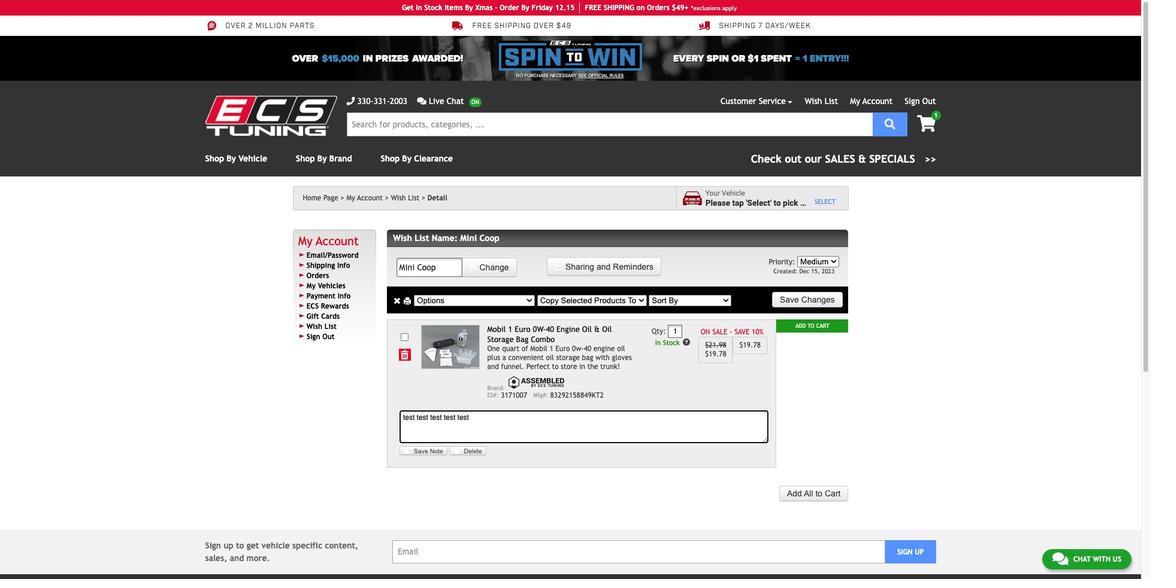 Task type: locate. For each thing, give the bounding box(es) containing it.
0 vertical spatial stock
[[424, 4, 442, 12]]

1 horizontal spatial in
[[579, 363, 585, 371]]

1 horizontal spatial over
[[292, 52, 318, 64]]

1 shop from the left
[[205, 154, 224, 164]]

add for add all to cart
[[787, 489, 802, 499]]

a right plus
[[502, 354, 506, 362]]

0 vertical spatial oil
[[617, 345, 625, 353]]

& right sales
[[858, 153, 866, 165]]

live chat
[[429, 96, 464, 106]]

white image inside change button
[[469, 264, 477, 272]]

&
[[858, 153, 866, 165], [594, 325, 600, 334]]

1 vertical spatial out
[[322, 333, 335, 341]]

0 vertical spatial a
[[800, 198, 805, 208]]

1 down sign out
[[934, 112, 938, 119]]

1 horizontal spatial $19.78
[[739, 342, 761, 350]]

0 horizontal spatial over
[[226, 22, 246, 31]]

list left name:
[[415, 233, 429, 243]]

2 horizontal spatial wish list link
[[805, 96, 838, 106]]

out inside the my account email/password shipping info orders my vehicles payment info ecs rewards gift cards wish list sign out
[[322, 333, 335, 341]]

0 horizontal spatial oil
[[546, 354, 554, 362]]

add to cart
[[795, 323, 829, 330]]

1 vertical spatial orders
[[307, 272, 329, 280]]

0 vertical spatial cart
[[816, 323, 829, 330]]

to left store
[[552, 363, 559, 371]]

stock left the "question sign" image
[[663, 339, 680, 347]]

phone image
[[347, 97, 355, 105]]

1 vertical spatial shipping
[[307, 262, 335, 270]]

1 vertical spatial euro
[[556, 345, 570, 353]]

3 shop from the left
[[381, 154, 400, 164]]

sign up button
[[885, 541, 936, 565]]

1 right =
[[803, 52, 807, 64]]

wish list down "entry!!!"
[[805, 96, 838, 106]]

by
[[465, 4, 473, 12], [521, 4, 530, 12], [227, 154, 236, 164], [317, 154, 327, 164], [402, 154, 412, 164]]

comments image for live
[[417, 97, 426, 105]]

white image left delete
[[454, 447, 462, 455]]

0 horizontal spatial shop
[[205, 154, 224, 164]]

out down the cards
[[322, 333, 335, 341]]

None text field
[[668, 325, 683, 339], [399, 411, 768, 444], [668, 325, 683, 339], [399, 411, 768, 444]]

comments image left chat with us
[[1052, 552, 1069, 567]]

vehicle inside your vehicle please tap 'select' to pick a vehicle
[[807, 198, 833, 208]]

shipping up orders link at the top left of page
[[307, 262, 335, 270]]

0 horizontal spatial my account
[[347, 194, 383, 202]]

0 horizontal spatial white image
[[454, 447, 462, 455]]

add left all
[[787, 489, 802, 499]]

1 vertical spatial sign out link
[[307, 333, 335, 341]]

every spin or $1 spent = 1 entry!!!
[[673, 52, 849, 64]]

15,
[[811, 268, 820, 275]]

up inside sign up to get vehicle specific content, sales, and more.
[[224, 541, 233, 551]]

my account link up search icon in the top right of the page
[[850, 96, 893, 106]]

oil up gloves
[[617, 345, 625, 353]]

0 horizontal spatial &
[[594, 325, 600, 334]]

by left clearance
[[402, 154, 412, 164]]

over for over $15,000 in prizes
[[292, 52, 318, 64]]

40 up bag
[[584, 345, 591, 353]]

'select'
[[746, 198, 772, 208]]

330-331-2003
[[357, 96, 407, 106]]

euro up 'storage'
[[556, 345, 570, 353]]

in down bag
[[579, 363, 585, 371]]

1 horizontal spatial sign out link
[[905, 96, 936, 106]]

add for add to cart
[[795, 323, 806, 330]]

0 horizontal spatial up
[[224, 541, 233, 551]]

vehicle right pick
[[807, 198, 833, 208]]

in
[[416, 4, 422, 12], [655, 339, 661, 347]]

& up engine
[[594, 325, 600, 334]]

free
[[585, 4, 602, 12]]

on sale
[[701, 328, 728, 337]]

add inside button
[[787, 489, 802, 499]]

0 horizontal spatial oil
[[582, 325, 592, 334]]

ecs tuning image
[[205, 96, 337, 136]]

in right get
[[416, 4, 422, 12]]

by left 'brand'
[[317, 154, 327, 164]]

.
[[624, 73, 625, 78]]

brand
[[329, 154, 352, 164]]

*exclusions
[[691, 4, 721, 11]]

get
[[402, 4, 414, 12]]

1 horizontal spatial in
[[655, 339, 661, 347]]

wish list left detail
[[391, 194, 419, 202]]

1 horizontal spatial shipping
[[719, 22, 756, 31]]

to left the get
[[236, 541, 244, 551]]

1 vertical spatial in
[[579, 363, 585, 371]]

comments image inside live chat link
[[417, 97, 426, 105]]

save for save note
[[414, 448, 428, 455]]

shop by brand link
[[296, 154, 352, 164]]

0 vertical spatial shipping
[[719, 22, 756, 31]]

sales & specials link
[[751, 151, 936, 167]]

chat right live
[[447, 96, 464, 106]]

clearance
[[414, 154, 453, 164]]

my account link
[[850, 96, 893, 106], [347, 194, 389, 202], [298, 234, 359, 248]]

a inside mobil 1 euro 0w-40 engine oil & oil storage bag combo one quart of mobil 1 euro 0w-40 engine oil plus a convenient oil storage bag with gloves and funnel. perfect to store in the trunk!
[[502, 354, 506, 362]]

customer
[[721, 96, 756, 106]]

save note
[[414, 448, 443, 455]]

spent
[[761, 52, 792, 64]]

with left 'us'
[[1093, 556, 1111, 564]]

free
[[472, 22, 492, 31]]

0 vertical spatial add
[[795, 323, 806, 330]]

stock
[[424, 4, 442, 12], [663, 339, 680, 347]]

1 vertical spatial $19.78
[[705, 351, 726, 359]]

account for sign out
[[863, 96, 893, 106]]

in down qty:
[[655, 339, 661, 347]]

funnel.
[[501, 363, 524, 371]]

to right all
[[816, 489, 823, 499]]

0 vertical spatial sign out link
[[905, 96, 936, 106]]

0 horizontal spatial in
[[363, 52, 373, 64]]

million
[[256, 22, 287, 31]]

1 vertical spatial wish list
[[391, 194, 419, 202]]

content,
[[325, 541, 358, 551]]

cart right to
[[816, 323, 829, 330]]

gloves
[[612, 354, 632, 362]]

sign out link down gift cards link
[[307, 333, 335, 341]]

over 2 million parts link
[[205, 20, 315, 31]]

list
[[825, 96, 838, 106], [408, 194, 419, 202], [415, 233, 429, 243], [325, 323, 337, 331]]

mobil down combo on the left of the page
[[530, 345, 547, 353]]

list inside the my account email/password shipping info orders my vehicles payment info ecs rewards gift cards wish list sign out
[[325, 323, 337, 331]]

white image
[[404, 447, 412, 455]]

stock left items
[[424, 4, 442, 12]]

my account link up email/password link
[[298, 234, 359, 248]]

mobil 1 euro 0w-40 engine oil & oil storage bag combo link
[[487, 325, 612, 344]]

over down parts
[[292, 52, 318, 64]]

0 vertical spatial &
[[858, 153, 866, 165]]

vehicle up tap
[[722, 189, 745, 198]]

$19.78 down $21.98 on the right bottom of the page
[[705, 351, 726, 359]]

None checkbox
[[401, 333, 409, 341]]

my account for list
[[850, 96, 893, 106]]

$49
[[556, 22, 572, 31]]

sign out link up 1 link
[[905, 96, 936, 106]]

name:
[[432, 233, 458, 243]]

delete this list image
[[393, 297, 401, 306]]

0 horizontal spatial wish list
[[391, 194, 419, 202]]

live chat link
[[417, 95, 482, 108]]

0 horizontal spatial a
[[502, 354, 506, 362]]

0 vertical spatial save
[[734, 328, 750, 337]]

sign inside sign up to get vehicle specific content, sales, and more.
[[205, 541, 221, 551]]

my account link right page
[[347, 194, 389, 202]]

white image down mini at top
[[469, 264, 477, 272]]

to inside sign up to get vehicle specific content, sales, and more.
[[236, 541, 244, 551]]

question sign image
[[682, 339, 691, 347]]

1 vertical spatial oil
[[546, 354, 554, 362]]

0 vertical spatial over
[[226, 22, 246, 31]]

add left to
[[795, 323, 806, 330]]

account inside the my account email/password shipping info orders my vehicles payment info ecs rewards gift cards wish list sign out
[[316, 234, 359, 248]]

orders up my vehicles link
[[307, 272, 329, 280]]

vehicle up more.
[[261, 541, 290, 551]]

and right sharing
[[597, 263, 611, 272]]

out
[[922, 96, 936, 106], [322, 333, 335, 341]]

1 horizontal spatial vehicle
[[807, 198, 833, 208]]

wish list link left detail
[[391, 194, 425, 202]]

2 vertical spatial wish list link
[[307, 323, 337, 331]]

0 horizontal spatial 40
[[546, 325, 554, 334]]

1 horizontal spatial chat
[[1073, 556, 1091, 564]]

orders right on
[[647, 4, 670, 12]]

40 up combo on the left of the page
[[546, 325, 554, 334]]

comments image inside chat with us link
[[1052, 552, 1069, 567]]

0 vertical spatial vehicle
[[807, 198, 833, 208]]

and inside button
[[597, 263, 611, 272]]

wish list for the topmost wish list link
[[805, 96, 838, 106]]

1 horizontal spatial comments image
[[1052, 552, 1069, 567]]

0 horizontal spatial out
[[322, 333, 335, 341]]

2 vertical spatial and
[[230, 554, 244, 564]]

shop for shop by brand
[[296, 154, 315, 164]]

1 horizontal spatial vehicle
[[722, 189, 745, 198]]

service
[[759, 96, 786, 106]]

by down ecs tuning image
[[227, 154, 236, 164]]

vehicle inside your vehicle please tap 'select' to pick a vehicle
[[722, 189, 745, 198]]

0 vertical spatial orders
[[647, 4, 670, 12]]

home page
[[303, 194, 338, 202]]

oil up perfect
[[546, 354, 554, 362]]

mfg#:
[[533, 392, 548, 399]]

up inside button
[[915, 549, 924, 557]]

search image
[[885, 118, 895, 129]]

to left pick
[[774, 198, 781, 208]]

chat with us
[[1073, 556, 1121, 564]]

0 horizontal spatial and
[[230, 554, 244, 564]]

1 oil from the left
[[582, 325, 592, 334]]

save
[[734, 328, 750, 337], [414, 448, 428, 455]]

cart inside button
[[825, 489, 841, 499]]

orders inside the my account email/password shipping info orders my vehicles payment info ecs rewards gift cards wish list sign out
[[307, 272, 329, 280]]

account
[[863, 96, 893, 106], [357, 194, 383, 202], [316, 234, 359, 248]]

to inside button
[[816, 489, 823, 499]]

& inside mobil 1 euro 0w-40 engine oil & oil storage bag combo one quart of mobil 1 euro 0w-40 engine oil plus a convenient oil storage bag with gloves and funnel. perfect to store in the trunk!
[[594, 325, 600, 334]]

1 vertical spatial vehicle
[[722, 189, 745, 198]]

and right sales,
[[230, 554, 244, 564]]

in left prizes at the top left of page
[[363, 52, 373, 64]]

my up email/password
[[298, 234, 313, 248]]

add all to cart
[[787, 489, 841, 499]]

with down engine
[[596, 354, 610, 362]]

1 horizontal spatial oil
[[617, 345, 625, 353]]

in inside mobil 1 euro 0w-40 engine oil & oil storage bag combo one quart of mobil 1 euro 0w-40 engine oil plus a convenient oil storage bag with gloves and funnel. perfect to store in the trunk!
[[579, 363, 585, 371]]

oil up engine
[[602, 325, 612, 334]]

83292158849kt2
[[550, 392, 604, 400]]

1 vertical spatial &
[[594, 325, 600, 334]]

wish right service at the top right
[[805, 96, 822, 106]]

1 vertical spatial save
[[414, 448, 428, 455]]

1 horizontal spatial up
[[915, 549, 924, 557]]

1 vertical spatial add
[[787, 489, 802, 499]]

0 horizontal spatial comments image
[[417, 97, 426, 105]]

info
[[337, 262, 350, 270], [338, 292, 351, 301]]

ecs
[[307, 302, 319, 311]]

0 horizontal spatial save
[[414, 448, 428, 455]]

save note button
[[399, 447, 447, 456]]

trunk!
[[600, 363, 620, 371]]

sign out link
[[905, 96, 936, 106], [307, 333, 335, 341]]

mobil up storage
[[487, 325, 506, 334]]

with
[[596, 354, 610, 362], [1093, 556, 1111, 564]]

0 vertical spatial account
[[863, 96, 893, 106]]

shipping inside the my account email/password shipping info orders my vehicles payment info ecs rewards gift cards wish list sign out
[[307, 262, 335, 270]]

add to cart link
[[777, 320, 848, 333]]

None text field
[[396, 258, 462, 277]]

my account for page
[[347, 194, 383, 202]]

vehicle
[[807, 198, 833, 208], [261, 541, 290, 551]]

account up email/password link
[[316, 234, 359, 248]]

wish down the gift
[[307, 323, 322, 331]]

2 horizontal spatial white image
[[555, 264, 563, 272]]

qty:
[[652, 328, 666, 336]]

cart right all
[[825, 489, 841, 499]]

over left 2
[[226, 22, 246, 31]]

list down the cards
[[325, 323, 337, 331]]

0 vertical spatial mobil
[[487, 325, 506, 334]]

0 vertical spatial with
[[596, 354, 610, 362]]

euro up bag
[[515, 325, 530, 334]]

up for sign up to get vehicle specific content, sales, and more.
[[224, 541, 233, 551]]

white image left sharing
[[555, 264, 563, 272]]

oil right engine
[[582, 325, 592, 334]]

and inside sign up to get vehicle specific content, sales, and more.
[[230, 554, 244, 564]]

account up search icon in the top right of the page
[[863, 96, 893, 106]]

& inside 'sales & specials' link
[[858, 153, 866, 165]]

wish list link down gift cards link
[[307, 323, 337, 331]]

xmas
[[475, 4, 493, 12]]

no
[[516, 73, 523, 78]]

all
[[804, 489, 813, 499]]

by for shop by brand
[[317, 154, 327, 164]]

my up 'sales & specials' link
[[850, 96, 860, 106]]

0 vertical spatial wish list link
[[805, 96, 838, 106]]

1 horizontal spatial oil
[[602, 325, 612, 334]]

chat left 'us'
[[1073, 556, 1091, 564]]

0 vertical spatial vehicle
[[239, 154, 267, 164]]

comments image left live
[[417, 97, 426, 105]]

1 vertical spatial with
[[1093, 556, 1111, 564]]

0 horizontal spatial shipping
[[307, 262, 335, 270]]

es#:
[[487, 392, 499, 399]]

to
[[774, 198, 781, 208], [552, 363, 559, 371], [816, 489, 823, 499], [236, 541, 244, 551]]

wish list for the middle wish list link
[[391, 194, 419, 202]]

0 vertical spatial and
[[597, 263, 611, 272]]

friday
[[532, 4, 553, 12]]

1 vertical spatial and
[[487, 363, 499, 371]]

sharing
[[565, 263, 594, 272]]

2 horizontal spatial shop
[[381, 154, 400, 164]]

wish inside the my account email/password shipping info orders my vehicles payment info ecs rewards gift cards wish list sign out
[[307, 323, 322, 331]]

sales
[[825, 153, 855, 165]]

1 vertical spatial cart
[[825, 489, 841, 499]]

0 vertical spatial wish list
[[805, 96, 838, 106]]

0 vertical spatial my account link
[[850, 96, 893, 106]]

1 vertical spatial my account
[[347, 194, 383, 202]]

$19.78 down save 10% on the right bottom of the page
[[739, 342, 761, 350]]

40
[[546, 325, 554, 334], [584, 345, 591, 353]]

shipping
[[719, 22, 756, 31], [307, 262, 335, 270]]

comments image
[[417, 97, 426, 105], [1052, 552, 1069, 567]]

0 vertical spatial comments image
[[417, 97, 426, 105]]

1 vertical spatial info
[[338, 292, 351, 301]]

wish list link down "entry!!!"
[[805, 96, 838, 106]]

save 10%
[[734, 328, 764, 337]]

list left detail
[[408, 194, 419, 202]]

0 vertical spatial chat
[[447, 96, 464, 106]]

1 horizontal spatial shop
[[296, 154, 315, 164]]

orders link
[[307, 272, 329, 280]]

1 vertical spatial over
[[292, 52, 318, 64]]

0 vertical spatial in
[[416, 4, 422, 12]]

dec
[[799, 268, 809, 275]]

1 horizontal spatial wish list link
[[391, 194, 425, 202]]

info up the rewards
[[338, 292, 351, 301]]

2 shop from the left
[[296, 154, 315, 164]]

plus
[[487, 354, 500, 362]]

1 horizontal spatial wish list
[[805, 96, 838, 106]]

detail
[[428, 194, 447, 202]]

0 horizontal spatial mobil
[[487, 325, 506, 334]]

1 vertical spatial in
[[655, 339, 661, 347]]

save right white image
[[414, 448, 428, 455]]

0 horizontal spatial sign out link
[[307, 333, 335, 341]]

0 horizontal spatial orders
[[307, 272, 329, 280]]

None submit
[[772, 292, 843, 308]]

save left 10%
[[734, 328, 750, 337]]

and down plus
[[487, 363, 499, 371]]

1 horizontal spatial mobil
[[530, 345, 547, 353]]

1 horizontal spatial and
[[487, 363, 499, 371]]

print this list image
[[403, 297, 412, 306]]

7
[[758, 22, 763, 31]]

1 horizontal spatial a
[[800, 198, 805, 208]]

0 horizontal spatial with
[[596, 354, 610, 362]]

home page link
[[303, 194, 344, 202]]

cart
[[816, 323, 829, 330], [825, 489, 841, 499]]

a right pick
[[800, 198, 805, 208]]

1 vertical spatial account
[[357, 194, 383, 202]]

white image
[[555, 264, 563, 272], [469, 264, 477, 272], [454, 447, 462, 455]]

white image inside sharing and reminders button
[[555, 264, 563, 272]]

sign for sign up
[[897, 549, 913, 557]]

save inside "button"
[[414, 448, 428, 455]]

my right page
[[347, 194, 355, 202]]

account right page
[[357, 194, 383, 202]]

the
[[587, 363, 598, 371]]

my
[[850, 96, 860, 106], [347, 194, 355, 202], [298, 234, 313, 248], [307, 282, 316, 290]]

sale
[[712, 328, 728, 337]]

by right the 'order'
[[521, 4, 530, 12]]

0 horizontal spatial euro
[[515, 325, 530, 334]]

info down email/password
[[337, 262, 350, 270]]

1 horizontal spatial euro
[[556, 345, 570, 353]]

vehicle down ecs tuning image
[[239, 154, 267, 164]]

0 vertical spatial info
[[337, 262, 350, 270]]

my account up search icon in the top right of the page
[[850, 96, 893, 106]]

my account right page
[[347, 194, 383, 202]]

sign inside button
[[897, 549, 913, 557]]

shipping 7 days/week
[[719, 22, 811, 31]]

Email email field
[[392, 541, 885, 565]]

payment
[[307, 292, 336, 301]]

1 vertical spatial vehicle
[[261, 541, 290, 551]]

2 vertical spatial my account link
[[298, 234, 359, 248]]

2 horizontal spatial and
[[597, 263, 611, 272]]

payment info link
[[307, 292, 351, 301]]

0 vertical spatial $19.78
[[739, 342, 761, 350]]

1 horizontal spatial save
[[734, 328, 750, 337]]

out up 1 link
[[922, 96, 936, 106]]

shipping down apply
[[719, 22, 756, 31]]



Task type: vqa. For each thing, say whether or not it's contained in the screenshot.
21 Reviews's FAVORITE
no



Task type: describe. For each thing, give the bounding box(es) containing it.
ping
[[618, 4, 634, 12]]

ecs tuning 'spin to win' contest logo image
[[499, 41, 642, 71]]

0 horizontal spatial in
[[416, 4, 422, 12]]

0 horizontal spatial stock
[[424, 4, 442, 12]]

and inside mobil 1 euro 0w-40 engine oil & oil storage bag combo one quart of mobil 1 euro 0w-40 engine oil plus a convenient oil storage bag with gloves and funnel. perfect to store in the trunk!
[[487, 363, 499, 371]]

wish list name: mini coop
[[393, 233, 500, 243]]

1 vertical spatial wish list link
[[391, 194, 425, 202]]

live
[[429, 96, 444, 106]]

1 horizontal spatial with
[[1093, 556, 1111, 564]]

0 vertical spatial euro
[[515, 325, 530, 334]]

in stock
[[655, 339, 680, 347]]

engine
[[594, 345, 615, 353]]

sharing and reminders button
[[547, 258, 661, 276]]

save for save 10%
[[734, 328, 750, 337]]

see
[[579, 73, 587, 78]]

add all to cart button
[[779, 486, 848, 502]]

sign out
[[905, 96, 936, 106]]

sign for sign out
[[905, 96, 920, 106]]

1 up storage
[[508, 325, 512, 334]]

gift cards link
[[307, 313, 340, 321]]

white image for sharing and reminders
[[555, 264, 563, 272]]

330-331-2003 link
[[347, 95, 407, 108]]

shop for shop by clearance
[[381, 154, 400, 164]]

specific
[[292, 541, 322, 551]]

bag
[[582, 354, 593, 362]]

assembled by ecs - corporate logo image
[[507, 376, 567, 390]]

mini
[[460, 233, 477, 243]]

no purchase necessary. see official rules .
[[516, 73, 625, 78]]

white image for change
[[469, 264, 477, 272]]

shopping cart image
[[917, 116, 936, 132]]

0w-
[[572, 345, 584, 353]]

2 oil from the left
[[602, 325, 612, 334]]

to inside mobil 1 euro 0w-40 engine oil & oil storage bag combo one quart of mobil 1 euro 0w-40 engine oil plus a convenient oil storage bag with gloves and funnel. perfect to store in the trunk!
[[552, 363, 559, 371]]

your
[[705, 189, 720, 198]]

up for sign up
[[915, 549, 924, 557]]

a inside your vehicle please tap 'select' to pick a vehicle
[[800, 198, 805, 208]]

specials
[[869, 153, 915, 165]]

please
[[705, 198, 730, 208]]

your vehicle please tap 'select' to pick a vehicle
[[705, 189, 833, 208]]

note
[[430, 448, 443, 455]]

items
[[445, 4, 463, 12]]

0 horizontal spatial $19.78
[[705, 351, 726, 359]]

convenient
[[508, 354, 544, 362]]

sales,
[[205, 554, 227, 564]]

2
[[248, 22, 253, 31]]

every
[[673, 52, 704, 64]]

1 horizontal spatial stock
[[663, 339, 680, 347]]

shipping inside "link"
[[719, 22, 756, 31]]

330-
[[357, 96, 374, 106]]

Search text field
[[347, 113, 873, 137]]

get
[[247, 541, 259, 551]]

$21.98
[[705, 342, 726, 350]]

perfect
[[526, 363, 550, 371]]

bag
[[516, 335, 529, 344]]

cards
[[321, 313, 340, 321]]

white image inside delete button
[[454, 447, 462, 455]]

select link
[[815, 198, 836, 206]]

my down orders link at the top left of page
[[307, 282, 316, 290]]

by for shop by vehicle
[[227, 154, 236, 164]]

over $15,000 in prizes
[[292, 52, 409, 64]]

email/password
[[307, 251, 359, 260]]

over for over 2 million parts
[[226, 22, 246, 31]]

delete
[[464, 448, 482, 455]]

2003
[[390, 96, 407, 106]]

shop by clearance link
[[381, 154, 453, 164]]

brand:
[[487, 385, 507, 392]]

mobil 1 euro 0w-40 engine oil & oil storage bag combo one quart of mobil 1 euro 0w-40 engine oil plus a convenient oil storage bag with gloves and funnel. perfect to store in the trunk!
[[487, 325, 632, 371]]

my account link for sign out
[[850, 96, 893, 106]]

on
[[637, 4, 645, 12]]

by left xmas
[[465, 4, 473, 12]]

wish left name:
[[393, 233, 412, 243]]

priority:
[[769, 258, 797, 267]]

shop by vehicle link
[[205, 154, 267, 164]]

pick
[[783, 198, 798, 208]]

sign for sign up to get vehicle specific content, sales, and more.
[[205, 541, 221, 551]]

list down "entry!!!"
[[825, 96, 838, 106]]

my account link for wish list
[[347, 194, 389, 202]]

0 vertical spatial 40
[[546, 325, 554, 334]]

1 down combo on the left of the page
[[550, 345, 553, 353]]

sign up to get vehicle specific content, sales, and more.
[[205, 541, 358, 564]]

entry!!!
[[810, 52, 849, 64]]

official
[[588, 73, 608, 78]]

store
[[561, 363, 577, 371]]

us
[[1113, 556, 1121, 564]]

by for shop by clearance
[[402, 154, 412, 164]]

change
[[477, 263, 509, 272]]

to inside your vehicle please tap 'select' to pick a vehicle
[[774, 198, 781, 208]]

es#: 3171007 mfg#: 83292158849kt2
[[487, 392, 604, 400]]

created: dec 15, 2023
[[774, 268, 835, 275]]

customer service
[[721, 96, 786, 106]]

with inside mobil 1 euro 0w-40 engine oil & oil storage bag combo one quart of mobil 1 euro 0w-40 engine oil plus a convenient oil storage bag with gloves and funnel. perfect to store in the trunk!
[[596, 354, 610, 362]]

sign inside the my account email/password shipping info orders my vehicles payment info ecs rewards gift cards wish list sign out
[[307, 333, 320, 341]]

1 inside 1 link
[[934, 112, 938, 119]]

my vehicles link
[[307, 282, 346, 290]]

parts
[[290, 22, 315, 31]]

free shipping over $49
[[472, 22, 572, 31]]

12.15
[[555, 4, 575, 12]]

$15,000
[[322, 52, 359, 64]]

storage
[[556, 354, 580, 362]]

customer service button
[[721, 95, 793, 108]]

days/week
[[765, 22, 811, 31]]

or
[[732, 52, 745, 64]]

-
[[495, 4, 498, 12]]

over 2 million parts
[[226, 22, 315, 31]]

0 vertical spatial in
[[363, 52, 373, 64]]

storage
[[487, 335, 514, 344]]

vehicle inside sign up to get vehicle specific content, sales, and more.
[[261, 541, 290, 551]]

$21.98 $19.78
[[705, 342, 726, 359]]

3171007
[[501, 392, 527, 400]]

quart
[[502, 345, 519, 353]]

10%
[[752, 328, 764, 337]]

email/password link
[[307, 251, 359, 260]]

prizes
[[375, 52, 409, 64]]

page
[[323, 194, 338, 202]]

1 horizontal spatial out
[[922, 96, 936, 106]]

comments image for chat
[[1052, 552, 1069, 567]]

of
[[522, 345, 528, 353]]

chat with us link
[[1042, 550, 1132, 570]]

1 vertical spatial mobil
[[530, 345, 547, 353]]

reminders
[[613, 263, 654, 272]]

ecs rewards link
[[307, 302, 349, 311]]

shop for shop by vehicle
[[205, 154, 224, 164]]

wish left detail
[[391, 194, 406, 202]]

more.
[[247, 554, 270, 564]]

account for wish list
[[357, 194, 383, 202]]

es#3171007 - 83292158849kt2 - mobil 1 euro 0w-40 engine oil & oil storage bag combo - one quart of mobil 1 euro 0w-40 engine oil plus a convenient oil storage bag with gloves and funnel. perfect to store in the trunk! - assembled by ecs - mini image
[[421, 325, 480, 370]]

1 link
[[908, 111, 941, 134]]

free ship ping on orders $49+ *exclusions apply
[[585, 4, 737, 12]]

purchase
[[525, 73, 549, 78]]

1 vertical spatial 40
[[584, 345, 591, 353]]



